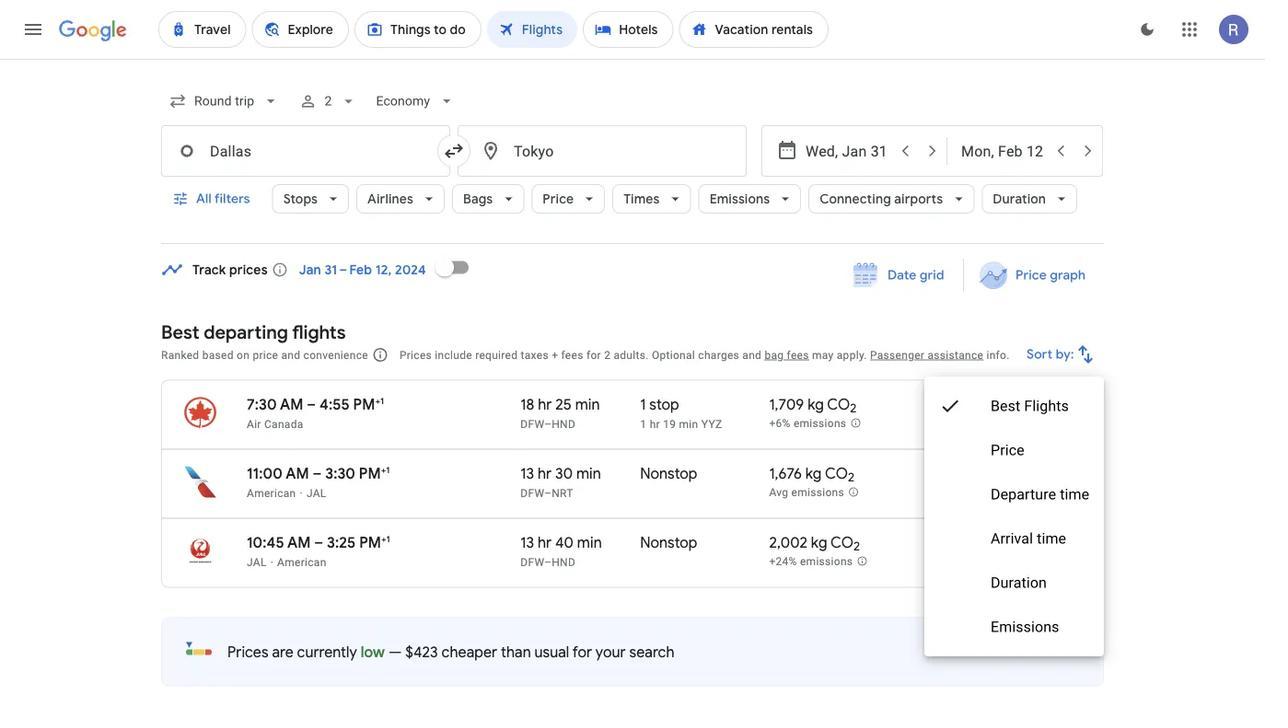 Task type: vqa. For each thing, say whether or not it's contained in the screenshot.
11 Jan cell
no



Task type: describe. For each thing, give the bounding box(es) containing it.
kg for 1,709
[[808, 395, 824, 414]]

best flights radio item
[[925, 384, 1105, 428]]

passenger assistance button
[[871, 349, 984, 362]]

hnd for 25
[[552, 418, 576, 431]]

change appearance image
[[1126, 7, 1170, 52]]

canada
[[264, 418, 304, 431]]

2 for 13 hr 40 min
[[854, 539, 861, 555]]

charges
[[699, 349, 740, 362]]

required
[[476, 349, 518, 362]]

1,709
[[770, 395, 805, 414]]

prices for prices include required taxes + fees for 2 adults. optional charges and bag fees may apply. passenger assistance
[[400, 349, 432, 362]]

departure
[[991, 486, 1057, 503]]

than
[[501, 643, 531, 662]]

learn more about ranking image
[[372, 347, 389, 363]]

emissions button
[[699, 177, 802, 221]]

time for arrival time
[[1037, 530, 1067, 548]]

airports
[[895, 191, 944, 207]]

1 down 1 stop flight. element
[[641, 418, 647, 431]]

min for 18 hr 25 min
[[576, 395, 600, 414]]

bags button
[[452, 177, 525, 221]]

2 inside popup button
[[325, 94, 332, 109]]

none search field containing all filters
[[161, 79, 1105, 244]]

date grid button
[[840, 259, 960, 292]]

10:45 am – 3:25 pm + 1
[[247, 533, 390, 552]]

+ for 3:30 pm
[[381, 464, 386, 476]]

total duration 18 hr 25 min. element
[[521, 395, 641, 417]]

duration button
[[982, 177, 1078, 221]]

arrival
[[991, 530, 1034, 548]]

price inside button
[[1016, 267, 1047, 284]]

taxes
[[521, 349, 549, 362]]

airlines
[[368, 191, 414, 207]]

more details image
[[1047, 631, 1091, 675]]

4:55
[[320, 395, 350, 414]]

air canada
[[247, 418, 304, 431]]

date grid
[[888, 267, 945, 284]]

pm for 4:55 pm
[[353, 395, 375, 414]]

Departure time: 7:30 AM. text field
[[247, 395, 304, 414]]

nrt
[[552, 487, 574, 500]]

price
[[253, 349, 278, 362]]

pm for 3:25 pm
[[359, 533, 381, 552]]

Return text field
[[962, 126, 1047, 176]]

3:30
[[325, 464, 356, 483]]

find the best price region
[[161, 246, 1105, 307]]

– left 3:30
[[313, 464, 322, 483]]

sort by:
[[1027, 346, 1075, 363]]

low
[[361, 643, 385, 662]]

times button
[[613, 177, 692, 221]]

round trip
[[980, 488, 1030, 501]]

emissions inside "select your sort order." menu
[[991, 619, 1060, 636]]

connecting airports button
[[809, 177, 975, 221]]

leaves dallas/fort worth international airport at 7:30 am on wednesday, january 31 and arrives at haneda airport at 4:55 pm on thursday, february 1. element
[[247, 395, 384, 414]]

stops button
[[272, 177, 349, 221]]

bag fees button
[[765, 349, 810, 362]]

1,709 kg co 2
[[770, 395, 857, 417]]

time for departure time
[[1060, 486, 1090, 503]]

+24%
[[770, 556, 798, 569]]

2024
[[395, 262, 426, 278]]

13 hr 30 min dfw – nrt
[[521, 464, 601, 500]]

Departure time: 10:45 AM. text field
[[247, 533, 311, 552]]

dfw for 18 hr 25 min
[[521, 418, 544, 431]]

am for 7:30 am
[[280, 395, 304, 414]]

avg
[[770, 487, 789, 500]]

2 for 13 hr 30 min
[[848, 470, 855, 486]]

$4,729
[[984, 533, 1030, 552]]

Arrival time: 4:55 PM on  Thursday, February 1. text field
[[320, 395, 384, 414]]

based
[[202, 349, 234, 362]]

18 hr 25 min dfw – hnd
[[521, 395, 600, 431]]

3:25
[[327, 533, 356, 552]]

1 fees from the left
[[562, 349, 584, 362]]

2,002
[[770, 533, 808, 552]]

optional
[[652, 349, 696, 362]]

Arrival time: 3:25 PM on  Thursday, February 1. text field
[[327, 533, 390, 552]]

min inside 1 stop 1 hr 19 min yyz
[[679, 418, 699, 431]]

departing
[[204, 321, 288, 344]]

10:45
[[247, 533, 284, 552]]

1,676 kg co 2
[[770, 464, 855, 486]]

0 vertical spatial for
[[587, 349, 602, 362]]

yyz
[[702, 418, 723, 431]]

graph
[[1050, 267, 1086, 284]]

11:00 am – 3:30 pm + 1
[[247, 464, 390, 483]]

nonstop flight. element for 13 hr 40 min
[[641, 533, 698, 555]]

2931 US dollars text field
[[987, 395, 1030, 414]]

– inside 18 hr 25 min dfw – hnd
[[544, 418, 552, 431]]

25
[[556, 395, 572, 414]]

30
[[556, 464, 573, 483]]

am for 11:00 am
[[286, 464, 309, 483]]

1 left stop
[[641, 395, 646, 414]]

emissions inside popup button
[[710, 191, 770, 207]]

prices for prices are currently low — $423 cheaper than usual for your search
[[228, 643, 269, 662]]

1 vertical spatial american
[[277, 556, 327, 569]]

price graph
[[1016, 267, 1086, 284]]

search
[[630, 643, 675, 662]]

price button
[[532, 177, 606, 221]]

best departing flights
[[161, 321, 346, 344]]

co for 1,709
[[828, 395, 851, 414]]

cheaper
[[442, 643, 498, 662]]

passenger
[[871, 349, 925, 362]]

duration inside popup button
[[993, 191, 1047, 207]]

1 vertical spatial for
[[573, 643, 592, 662]]

ranked
[[161, 349, 199, 362]]

price inside "select your sort order." menu
[[991, 442, 1025, 459]]

jan
[[299, 262, 322, 278]]

prices include required taxes + fees for 2 adults. optional charges and bag fees may apply. passenger assistance
[[400, 349, 984, 362]]

+24% emissions
[[770, 556, 853, 569]]

1 and from the left
[[281, 349, 301, 362]]

all filters button
[[161, 177, 265, 221]]

4729 US dollars text field
[[984, 533, 1030, 552]]

7:30
[[247, 395, 277, 414]]

0 horizontal spatial jal
[[247, 556, 267, 569]]

0 vertical spatial jal
[[307, 487, 327, 500]]

stops
[[283, 191, 318, 207]]

hr for 13 hr 30 min
[[538, 464, 552, 483]]

31 – feb
[[325, 262, 372, 278]]

co for 2,002
[[831, 533, 854, 552]]

1,676
[[770, 464, 802, 483]]

12,
[[376, 262, 392, 278]]

all
[[196, 191, 212, 207]]

sort
[[1027, 346, 1053, 363]]

include
[[435, 349, 473, 362]]

kg for 2,002
[[812, 533, 828, 552]]

nonstop flight. element for 13 hr 30 min
[[641, 464, 698, 486]]

13 hr 40 min dfw – hnd
[[521, 533, 602, 569]]

nonstop for 13 hr 40 min
[[641, 533, 698, 552]]

prices
[[229, 262, 268, 278]]

sort by: button
[[1020, 333, 1105, 377]]

stop
[[650, 395, 680, 414]]

emissions for 1,709
[[794, 418, 847, 430]]

connecting airports
[[820, 191, 944, 207]]

Departure text field
[[806, 126, 891, 176]]

your
[[596, 643, 626, 662]]

– left the 4:55
[[307, 395, 316, 414]]

times
[[624, 191, 660, 207]]

40
[[556, 533, 574, 552]]

assistance
[[928, 349, 984, 362]]

13 for 13 hr 40 min
[[521, 533, 534, 552]]

total duration 13 hr 30 min. element
[[521, 464, 641, 486]]

leaves dallas/fort worth international airport at 11:00 am on wednesday, january 31 and arrives at narita international airport at 3:30 pm on thursday, february 1. element
[[247, 464, 390, 483]]

currently
[[297, 643, 357, 662]]



Task type: locate. For each thing, give the bounding box(es) containing it.
1 inside 7:30 am – 4:55 pm + 1
[[380, 395, 384, 407]]

1 vertical spatial 13
[[521, 533, 534, 552]]

for left 'adults.'
[[587, 349, 602, 362]]

2 vertical spatial kg
[[812, 533, 828, 552]]

dfw down total duration 13 hr 40 min. element
[[521, 556, 544, 569]]

time right departure
[[1060, 486, 1090, 503]]

may
[[813, 349, 834, 362]]

+ for 3:25 pm
[[381, 533, 386, 545]]

0 vertical spatial american
[[247, 487, 296, 500]]

date
[[888, 267, 917, 284]]

hr left 40
[[538, 533, 552, 552]]

learn more about tracked prices image
[[272, 262, 288, 278]]

1 vertical spatial am
[[286, 464, 309, 483]]

0 vertical spatial nonstop flight. element
[[641, 464, 698, 486]]

dfw inside 18 hr 25 min dfw – hnd
[[521, 418, 544, 431]]

2 hnd from the top
[[552, 556, 576, 569]]

am for 10:45 am
[[287, 533, 311, 552]]

nonstop for 13 hr 30 min
[[641, 464, 698, 483]]

kg inside '2,002 kg co 2'
[[812, 533, 828, 552]]

0 horizontal spatial and
[[281, 349, 301, 362]]

None search field
[[161, 79, 1105, 244]]

leaves dallas/fort worth international airport at 10:45 am on wednesday, january 31 and arrives at haneda airport at 3:25 pm on thursday, february 1. element
[[247, 533, 390, 552]]

swap origin and destination. image
[[443, 140, 465, 162]]

emissions for 1,676
[[792, 487, 845, 500]]

hnd for 40
[[552, 556, 576, 569]]

$2,931
[[987, 395, 1030, 414]]

0 vertical spatial prices
[[400, 349, 432, 362]]

time right arrival
[[1037, 530, 1067, 548]]

trip
[[1013, 488, 1030, 501]]

2 inside '2,002 kg co 2'
[[854, 539, 861, 555]]

best flights
[[991, 398, 1069, 415]]

0 vertical spatial best
[[161, 321, 200, 344]]

0 vertical spatial emissions
[[710, 191, 770, 207]]

time
[[1060, 486, 1090, 503], [1037, 530, 1067, 548]]

co inside 1,709 kg co 2
[[828, 395, 851, 414]]

bag
[[765, 349, 784, 362]]

hnd down 25
[[552, 418, 576, 431]]

american down the departure time: 11:00 am. text box
[[247, 487, 296, 500]]

2 inside 1,676 kg co 2
[[848, 470, 855, 486]]

hr inside 1 stop 1 hr 19 min yyz
[[650, 418, 661, 431]]

emissions down '2,002 kg co 2'
[[801, 556, 853, 569]]

price left graph
[[1016, 267, 1047, 284]]

1 vertical spatial nonstop flight. element
[[641, 533, 698, 555]]

price inside popup button
[[543, 191, 574, 207]]

emissions
[[794, 418, 847, 430], [792, 487, 845, 500], [801, 556, 853, 569]]

 image
[[271, 556, 274, 569]]

18
[[521, 395, 535, 414]]

select your sort order. menu
[[925, 377, 1105, 657]]

dfw for 13 hr 30 min
[[521, 487, 544, 500]]

duration inside "select your sort order." menu
[[991, 574, 1047, 592]]

emissions down 4729 us dollars text field
[[991, 619, 1060, 636]]

Departure time: 11:00 AM. text field
[[247, 464, 309, 483]]

1 for 18 hr 25 min
[[380, 395, 384, 407]]

main menu image
[[22, 18, 44, 41]]

pm right 3:30
[[359, 464, 381, 483]]

kg inside 1,709 kg co 2
[[808, 395, 824, 414]]

1 inside 11:00 am – 3:30 pm + 1
[[386, 464, 390, 476]]

dfw left nrt
[[521, 487, 544, 500]]

for left your
[[573, 643, 592, 662]]

1 vertical spatial best
[[991, 398, 1021, 415]]

1 vertical spatial duration
[[991, 574, 1047, 592]]

kg up +24% emissions
[[812, 533, 828, 552]]

1 horizontal spatial and
[[743, 349, 762, 362]]

1 right 3:25
[[386, 533, 390, 545]]

min right 30 in the left of the page
[[577, 464, 601, 483]]

hr left 30 in the left of the page
[[538, 464, 552, 483]]

emissions right times popup button
[[710, 191, 770, 207]]

1 for 13 hr 40 min
[[386, 533, 390, 545]]

all filters
[[196, 191, 250, 207]]

grid
[[920, 267, 945, 284]]

kg up avg emissions
[[806, 464, 822, 483]]

1 vertical spatial nonstop
[[641, 533, 698, 552]]

convenience
[[304, 349, 368, 362]]

1 horizontal spatial fees
[[787, 349, 810, 362]]

13 inside 13 hr 40 min dfw – hnd
[[521, 533, 534, 552]]

13 inside 13 hr 30 min dfw – nrt
[[521, 464, 534, 483]]

1 vertical spatial dfw
[[521, 487, 544, 500]]

hr
[[538, 395, 552, 414], [650, 418, 661, 431], [538, 464, 552, 483], [538, 533, 552, 552]]

avg emissions
[[770, 487, 845, 500]]

2 vertical spatial am
[[287, 533, 311, 552]]

1 for 13 hr 30 min
[[386, 464, 390, 476]]

flights
[[1025, 398, 1069, 415]]

best inside 'radio item'
[[991, 398, 1021, 415]]

min inside 18 hr 25 min dfw – hnd
[[576, 395, 600, 414]]

+6% emissions
[[770, 418, 847, 430]]

0 vertical spatial duration
[[993, 191, 1047, 207]]

2 and from the left
[[743, 349, 762, 362]]

hnd inside 13 hr 40 min dfw – hnd
[[552, 556, 576, 569]]

– left 3:25
[[314, 533, 324, 552]]

13
[[521, 464, 534, 483], [521, 533, 534, 552]]

min for 13 hr 40 min
[[577, 533, 602, 552]]

am up canada
[[280, 395, 304, 414]]

3 dfw from the top
[[521, 556, 544, 569]]

hnd down 40
[[552, 556, 576, 569]]

0 vertical spatial pm
[[353, 395, 375, 414]]

and left the bag
[[743, 349, 762, 362]]

best up ranked
[[161, 321, 200, 344]]

0 vertical spatial price
[[543, 191, 574, 207]]

1 vertical spatial pm
[[359, 464, 381, 483]]

co up avg emissions
[[825, 464, 848, 483]]

1 nonstop flight. element from the top
[[641, 464, 698, 486]]

1 vertical spatial prices
[[228, 643, 269, 662]]

dfw for 13 hr 40 min
[[521, 556, 544, 569]]

fees right the bag
[[787, 349, 810, 362]]

hr left the "19"
[[650, 418, 661, 431]]

pm right the 4:55
[[353, 395, 375, 414]]

2 nonstop from the top
[[641, 533, 698, 552]]

total duration 13 hr 40 min. element
[[521, 533, 641, 555]]

13 for 13 hr 30 min
[[521, 464, 534, 483]]

jal
[[307, 487, 327, 500], [247, 556, 267, 569]]

jal down 10:45
[[247, 556, 267, 569]]

dfw
[[521, 418, 544, 431], [521, 487, 544, 500], [521, 556, 544, 569]]

co for 1,676
[[825, 464, 848, 483]]

1 stop flight. element
[[641, 395, 680, 417]]

ranked based on price and convenience
[[161, 349, 368, 362]]

0 horizontal spatial fees
[[562, 349, 584, 362]]

duration down $4,729
[[991, 574, 1047, 592]]

None text field
[[161, 125, 451, 177]]

and right price
[[281, 349, 301, 362]]

layover (1 of 1) is a 1 hr 19 min layover at toronto pearson international airport in toronto. element
[[641, 417, 760, 432]]

kg for 1,676
[[806, 464, 822, 483]]

price up round trip
[[991, 442, 1025, 459]]

kg
[[808, 395, 824, 414], [806, 464, 822, 483], [812, 533, 828, 552]]

american
[[247, 487, 296, 500], [277, 556, 327, 569]]

duration
[[993, 191, 1047, 207], [991, 574, 1047, 592]]

min for 13 hr 30 min
[[577, 464, 601, 483]]

airlines button
[[357, 177, 445, 221]]

jan 31 – feb 12, 2024
[[299, 262, 426, 278]]

1 vertical spatial kg
[[806, 464, 822, 483]]

+ for 4:55 pm
[[375, 395, 380, 407]]

2 for 18 hr 25 min
[[851, 401, 857, 417]]

1 hnd from the top
[[552, 418, 576, 431]]

emissions down 1,676 kg co 2
[[792, 487, 845, 500]]

+
[[552, 349, 559, 362], [375, 395, 380, 407], [381, 464, 386, 476], [381, 533, 386, 545]]

apply.
[[837, 349, 868, 362]]

None text field
[[458, 125, 747, 177]]

hr inside 13 hr 30 min dfw – nrt
[[538, 464, 552, 483]]

american down leaves dallas/fort worth international airport at 10:45 am on wednesday, january 31 and arrives at haneda airport at 3:25 pm on thursday, february 1. element
[[277, 556, 327, 569]]

best
[[161, 321, 200, 344], [991, 398, 1021, 415]]

filters
[[215, 191, 250, 207]]

hnd inside 18 hr 25 min dfw – hnd
[[552, 418, 576, 431]]

usual
[[535, 643, 570, 662]]

jal down leaves dallas/fort worth international airport at 11:00 am on wednesday, january 31 and arrives at narita international airport at 3:30 pm on thursday, february 1. element
[[307, 487, 327, 500]]

2 vertical spatial dfw
[[521, 556, 544, 569]]

1
[[380, 395, 384, 407], [641, 395, 646, 414], [641, 418, 647, 431], [386, 464, 390, 476], [386, 533, 390, 545]]

1 inside 10:45 am – 3:25 pm + 1
[[386, 533, 390, 545]]

by:
[[1057, 346, 1075, 363]]

Arrival time: 3:30 PM on  Thursday, February 1. text field
[[325, 464, 390, 483]]

kg up +6% emissions
[[808, 395, 824, 414]]

1 horizontal spatial prices
[[400, 349, 432, 362]]

emissions down 1,709 kg co 2
[[794, 418, 847, 430]]

fees right taxes at the left
[[562, 349, 584, 362]]

best departing flights main content
[[161, 246, 1105, 719]]

emissions
[[710, 191, 770, 207], [991, 619, 1060, 636]]

for
[[587, 349, 602, 362], [573, 643, 592, 662]]

dfw down 18
[[521, 418, 544, 431]]

2 vertical spatial price
[[991, 442, 1025, 459]]

1 13 from the top
[[521, 464, 534, 483]]

– inside 13 hr 40 min dfw – hnd
[[544, 556, 552, 569]]

hr for 13 hr 40 min
[[538, 533, 552, 552]]

0 vertical spatial 13
[[521, 464, 534, 483]]

7:30 am – 4:55 pm + 1
[[247, 395, 384, 414]]

prices are currently low — $423 cheaper than usual for your search
[[228, 643, 675, 662]]

0 vertical spatial nonstop
[[641, 464, 698, 483]]

13 left 40
[[521, 533, 534, 552]]

emissions for 2,002
[[801, 556, 853, 569]]

min inside 13 hr 40 min dfw – hnd
[[577, 533, 602, 552]]

prices left are on the left bottom
[[228, 643, 269, 662]]

nonstop flight. element
[[641, 464, 698, 486], [641, 533, 698, 555]]

+ right 3:30
[[381, 464, 386, 476]]

best for best flights
[[991, 398, 1021, 415]]

1 horizontal spatial emissions
[[991, 619, 1060, 636]]

dfw inside 13 hr 30 min dfw – nrt
[[521, 487, 544, 500]]

arrival time
[[991, 530, 1067, 548]]

1 dfw from the top
[[521, 418, 544, 431]]

2 vertical spatial co
[[831, 533, 854, 552]]

hr inside 13 hr 40 min dfw – hnd
[[538, 533, 552, 552]]

1 stop 1 hr 19 min yyz
[[641, 395, 723, 431]]

hnd
[[552, 418, 576, 431], [552, 556, 576, 569]]

1 vertical spatial co
[[825, 464, 848, 483]]

2 nonstop flight. element from the top
[[641, 533, 698, 555]]

pm right 3:25
[[359, 533, 381, 552]]

prices right learn more about ranking icon
[[400, 349, 432, 362]]

1 vertical spatial emissions
[[991, 619, 1060, 636]]

track prices
[[193, 262, 268, 278]]

track
[[193, 262, 226, 278]]

are
[[272, 643, 294, 662]]

0 vertical spatial co
[[828, 395, 851, 414]]

0 vertical spatial am
[[280, 395, 304, 414]]

– inside 13 hr 30 min dfw – nrt
[[544, 487, 552, 500]]

19
[[664, 418, 676, 431]]

departure time
[[991, 486, 1090, 503]]

co up +6% emissions
[[828, 395, 851, 414]]

1 vertical spatial price
[[1016, 267, 1047, 284]]

2 vertical spatial pm
[[359, 533, 381, 552]]

+ right taxes at the left
[[552, 349, 559, 362]]

11:00
[[247, 464, 283, 483]]

best for best departing flights
[[161, 321, 200, 344]]

min right 40
[[577, 533, 602, 552]]

+ inside 10:45 am – 3:25 pm + 1
[[381, 533, 386, 545]]

1 vertical spatial time
[[1037, 530, 1067, 548]]

+ inside 7:30 am – 4:55 pm + 1
[[375, 395, 380, 407]]

0 vertical spatial time
[[1060, 486, 1090, 503]]

2 button
[[291, 79, 365, 123]]

dfw inside 13 hr 40 min dfw – hnd
[[521, 556, 544, 569]]

am right '11:00'
[[286, 464, 309, 483]]

co up +24% emissions
[[831, 533, 854, 552]]

fees
[[562, 349, 584, 362], [787, 349, 810, 362]]

flights
[[292, 321, 346, 344]]

0 vertical spatial emissions
[[794, 418, 847, 430]]

1 right 3:30
[[386, 464, 390, 476]]

price right bags popup button
[[543, 191, 574, 207]]

+ right 3:25
[[381, 533, 386, 545]]

2 fees from the left
[[787, 349, 810, 362]]

co inside 1,676 kg co 2
[[825, 464, 848, 483]]

pm for 3:30 pm
[[359, 464, 381, 483]]

1 vertical spatial hnd
[[552, 556, 576, 569]]

2 vertical spatial emissions
[[801, 556, 853, 569]]

am right 10:45
[[287, 533, 311, 552]]

0 vertical spatial hnd
[[552, 418, 576, 431]]

– down total duration 13 hr 40 min. element
[[544, 556, 552, 569]]

duration down return text box
[[993, 191, 1047, 207]]

min right the "19"
[[679, 418, 699, 431]]

hr for 18 hr 25 min
[[538, 395, 552, 414]]

2 inside 1,709 kg co 2
[[851, 401, 857, 417]]

co inside '2,002 kg co 2'
[[831, 533, 854, 552]]

min inside 13 hr 30 min dfw – nrt
[[577, 464, 601, 483]]

0 vertical spatial kg
[[808, 395, 824, 414]]

1 horizontal spatial jal
[[307, 487, 327, 500]]

loading results progress bar
[[0, 59, 1266, 63]]

None field
[[161, 85, 288, 118], [369, 85, 463, 118], [161, 85, 288, 118], [369, 85, 463, 118]]

kg inside 1,676 kg co 2
[[806, 464, 822, 483]]

prices
[[400, 349, 432, 362], [228, 643, 269, 662]]

hr right 18
[[538, 395, 552, 414]]

0 vertical spatial dfw
[[521, 418, 544, 431]]

1 down learn more about ranking icon
[[380, 395, 384, 407]]

1 horizontal spatial best
[[991, 398, 1021, 415]]

+ right the 4:55
[[375, 395, 380, 407]]

– down total duration 18 hr 25 min. element
[[544, 418, 552, 431]]

0 horizontal spatial prices
[[228, 643, 269, 662]]

—
[[389, 643, 402, 662]]

best left flights
[[991, 398, 1021, 415]]

0 horizontal spatial best
[[161, 321, 200, 344]]

hr inside 18 hr 25 min dfw – hnd
[[538, 395, 552, 414]]

round
[[980, 488, 1010, 501]]

and
[[281, 349, 301, 362], [743, 349, 762, 362]]

13 left 30 in the left of the page
[[521, 464, 534, 483]]

1 vertical spatial jal
[[247, 556, 267, 569]]

min right 25
[[576, 395, 600, 414]]

0 horizontal spatial emissions
[[710, 191, 770, 207]]

connecting
[[820, 191, 892, 207]]

1 vertical spatial emissions
[[792, 487, 845, 500]]

+ inside 11:00 am – 3:30 pm + 1
[[381, 464, 386, 476]]

2 dfw from the top
[[521, 487, 544, 500]]

2 13 from the top
[[521, 533, 534, 552]]

– down total duration 13 hr 30 min. 'element'
[[544, 487, 552, 500]]

1 nonstop from the top
[[641, 464, 698, 483]]



